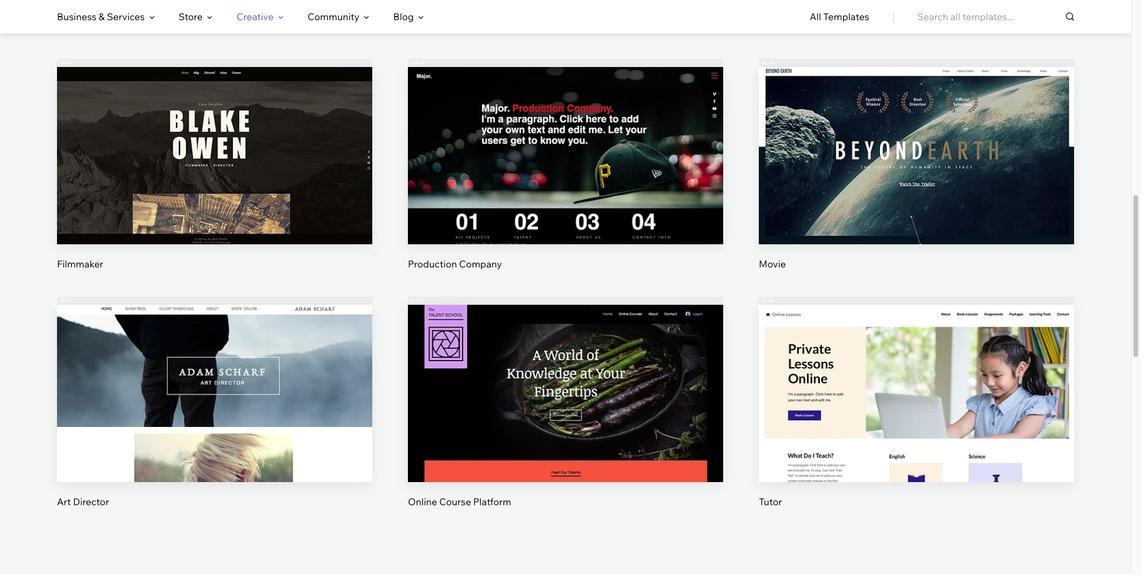 Task type: locate. For each thing, give the bounding box(es) containing it.
edit for online course platform
[[557, 370, 575, 382]]

filmmaker
[[57, 258, 103, 270]]

view inside the 'production company' group
[[555, 173, 577, 185]]

edit button inside filmmaker group
[[186, 124, 243, 152]]

edit inside movie group
[[908, 132, 926, 144]]

view for art director
[[204, 411, 226, 423]]

video website templates - art director image
[[57, 305, 372, 483]]

edit inside filmmaker group
[[206, 132, 224, 144]]

creative
[[237, 11, 274, 23], [57, 20, 94, 32]]

community
[[308, 11, 360, 23]]

Search search field
[[918, 0, 1074, 33]]

platform
[[473, 496, 511, 508]]

all templates link
[[810, 1, 869, 33]]

edit button inside the 'production company' group
[[537, 124, 594, 152]]

edit button for art director
[[186, 362, 243, 390]]

edit button inside the art director group
[[186, 362, 243, 390]]

movie group
[[759, 59, 1074, 271]]

production company
[[408, 258, 502, 270]]

view
[[204, 173, 226, 185], [555, 173, 577, 185], [906, 173, 928, 185], [204, 411, 226, 423], [555, 411, 577, 423], [906, 411, 928, 423]]

agency
[[96, 20, 130, 32]]

view button for tutor
[[888, 402, 945, 431]]

view button inside 'online course platform' group
[[537, 402, 594, 431]]

filmmaker group
[[57, 59, 372, 271]]

art director
[[57, 496, 109, 508]]

edit inside tutor group
[[908, 370, 926, 382]]

view for online course platform
[[555, 411, 577, 423]]

view inside tutor group
[[906, 411, 928, 423]]

view button
[[186, 164, 243, 193], [537, 164, 594, 193], [888, 164, 945, 193], [186, 402, 243, 431], [537, 402, 594, 431], [888, 402, 945, 431]]

all templates
[[810, 11, 869, 23]]

edit for tutor
[[908, 370, 926, 382]]

0 horizontal spatial creative
[[57, 20, 94, 32]]

edit for production company
[[557, 132, 575, 144]]

None search field
[[918, 0, 1074, 33]]

blog
[[393, 11, 414, 23]]

director
[[73, 496, 109, 508]]

view inside filmmaker group
[[204, 173, 226, 185]]

view inside movie group
[[906, 173, 928, 185]]

video website templates - production company image
[[408, 67, 723, 245]]

edit button inside movie group
[[888, 124, 945, 152]]

edit for movie
[[908, 132, 926, 144]]

edit inside 'online course platform' group
[[557, 370, 575, 382]]

view for filmmaker
[[204, 173, 226, 185]]

edit
[[206, 132, 224, 144], [557, 132, 575, 144], [908, 132, 926, 144], [206, 370, 224, 382], [557, 370, 575, 382], [908, 370, 926, 382]]

online
[[408, 496, 437, 508]]

video website templates - filmmaker image
[[57, 67, 372, 245]]

video website templates - online course platform image
[[408, 305, 723, 483]]

edit button for production company
[[537, 124, 594, 152]]

creative for creative agency
[[57, 20, 94, 32]]

view button inside the art director group
[[186, 402, 243, 431]]

categories by subject element
[[57, 1, 424, 33]]

view button inside movie group
[[888, 164, 945, 193]]

business
[[57, 11, 96, 23]]

edit button inside tutor group
[[888, 362, 945, 390]]

all
[[810, 11, 821, 23]]

view inside 'online course platform' group
[[555, 411, 577, 423]]

course
[[439, 496, 471, 508]]

1 horizontal spatial creative
[[237, 11, 274, 23]]

edit button
[[186, 124, 243, 152], [537, 124, 594, 152], [888, 124, 945, 152], [186, 362, 243, 390], [537, 362, 594, 390], [888, 362, 945, 390]]

tutor group
[[759, 297, 1074, 509]]

view button inside tutor group
[[888, 402, 945, 431]]

edit inside the art director group
[[206, 370, 224, 382]]

view button inside the 'production company' group
[[537, 164, 594, 193]]

&
[[99, 11, 105, 23]]

edit button inside 'online course platform' group
[[537, 362, 594, 390]]

view for movie
[[906, 173, 928, 185]]

production
[[408, 258, 457, 270]]

view button for online course platform
[[537, 402, 594, 431]]

art
[[57, 496, 71, 508]]

edit inside the 'production company' group
[[557, 132, 575, 144]]

view button for production company
[[537, 164, 594, 193]]

online course platform group
[[408, 297, 723, 509]]

creative inside categories by subject 'element'
[[237, 11, 274, 23]]

view button inside filmmaker group
[[186, 164, 243, 193]]

view inside the art director group
[[204, 411, 226, 423]]



Task type: describe. For each thing, give the bounding box(es) containing it.
view button for filmmaker
[[186, 164, 243, 193]]

view for production company
[[555, 173, 577, 185]]

photographer
[[408, 20, 470, 32]]

edit button for tutor
[[888, 362, 945, 390]]

templates
[[823, 11, 869, 23]]

services
[[107, 11, 145, 23]]

company
[[459, 258, 502, 270]]

edit button for movie
[[888, 124, 945, 152]]

edit button for filmmaker
[[186, 124, 243, 152]]

creative for creative
[[237, 11, 274, 23]]

video website templates - tutor image
[[759, 305, 1074, 483]]

production company group
[[408, 59, 723, 271]]

online course platform
[[408, 496, 511, 508]]

movie
[[759, 258, 786, 270]]

edit for art director
[[206, 370, 224, 382]]

view button for art director
[[186, 402, 243, 431]]

business & services
[[57, 11, 145, 23]]

edit for filmmaker
[[206, 132, 224, 144]]

edit button for online course platform
[[537, 362, 594, 390]]

video website templates - movie image
[[759, 67, 1074, 245]]

art director group
[[57, 297, 372, 509]]

categories. use the left and right arrow keys to navigate the menu element
[[0, 0, 1131, 33]]

tutor
[[759, 496, 782, 508]]

creative agency
[[57, 20, 130, 32]]

view for tutor
[[906, 411, 928, 423]]

store
[[179, 11, 203, 23]]

view button for movie
[[888, 164, 945, 193]]



Task type: vqa. For each thing, say whether or not it's contained in the screenshot.
Art Director group
yes



